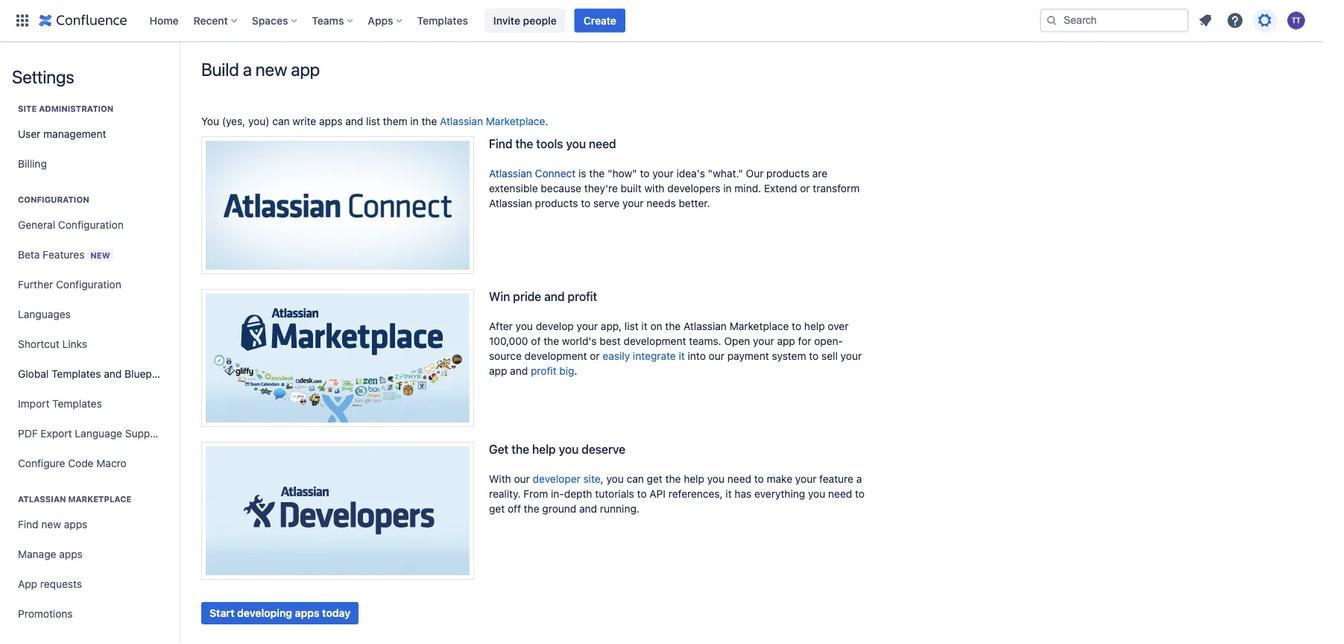 Task type: describe. For each thing, give the bounding box(es) containing it.
1 horizontal spatial .
[[575, 365, 578, 377]]

and right pride
[[544, 290, 565, 304]]

and left them
[[346, 115, 363, 128]]

apps button
[[363, 9, 408, 32]]

spaces
[[252, 14, 288, 26]]

you
[[201, 115, 219, 128]]

transform
[[813, 182, 860, 195]]

it inside after you develop your app, list it on the atlassian marketplace to help over 100,000 of the world's best development teams. open your app for open- source development or
[[642, 320, 648, 333]]

create
[[584, 14, 617, 26]]

running.
[[600, 503, 640, 515]]

your inside , you can get the help you need to make your feature a reality. from in-depth tutorials to api references, it has everything you need to get off the ground and running.
[[796, 473, 817, 485]]

atlassian up extensible
[[489, 167, 532, 180]]

find the tools you need
[[489, 137, 616, 151]]

global templates and blueprints
[[18, 368, 173, 380]]

user management link
[[12, 119, 167, 149]]

the down develop
[[544, 335, 559, 348]]

develop
[[536, 320, 574, 333]]

marketplace inside after you develop your app, list it on the atlassian marketplace to help over 100,000 of the world's best development teams. open your app for open- source development or
[[730, 320, 789, 333]]

site
[[584, 473, 601, 485]]

and inside into our payment system to sell your app and
[[510, 365, 528, 377]]

import templates
[[18, 398, 102, 410]]

list inside after you develop your app, list it on the atlassian marketplace to help over 100,000 of the world's best development teams. open your app for open- source development or
[[625, 320, 639, 333]]

language
[[75, 428, 122, 440]]

invite people
[[494, 14, 557, 26]]

create link
[[575, 9, 626, 32]]

global templates and blueprints link
[[12, 359, 173, 389]]

help inside , you can get the help you need to make your feature a reality. from in-depth tutorials to api references, it has everything you need to get off the ground and running.
[[684, 473, 705, 485]]

after
[[489, 320, 513, 333]]

, you can get the help you need to make your feature a reality. from in-depth tutorials to api references, it has everything you need to get off the ground and running.
[[489, 473, 865, 515]]

atlassian inside 'atlassian marketplace' group
[[18, 495, 66, 505]]

1 horizontal spatial development
[[624, 335, 686, 348]]

the down from
[[524, 503, 540, 515]]

help inside after you develop your app, list it on the atlassian marketplace to help over 100,000 of the world's best development teams. open your app for open- source development or
[[805, 320, 825, 333]]

configuration for further
[[56, 279, 121, 291]]

settings icon image
[[1257, 12, 1275, 29]]

developers
[[668, 182, 721, 195]]

shortcut links
[[18, 338, 87, 351]]

can inside , you can get the help you need to make your feature a reality. from in-depth tutorials to api references, it has everything you need to get off the ground and running.
[[627, 473, 644, 485]]

general configuration
[[18, 219, 124, 231]]

shortcut links link
[[12, 330, 167, 359]]

invite
[[494, 14, 521, 26]]

best
[[600, 335, 621, 348]]

tutorials
[[595, 488, 635, 500]]

or inside after you develop your app, list it on the atlassian marketplace to help over 100,000 of the world's best development teams. open your app for open- source development or
[[590, 350, 600, 362]]

manage apps link
[[12, 540, 167, 570]]

win
[[489, 290, 510, 304]]

start developing apps today link
[[201, 603, 359, 625]]

you down feature
[[808, 488, 826, 500]]

global
[[18, 368, 49, 380]]

make
[[767, 473, 793, 485]]

links
[[62, 338, 87, 351]]

0 vertical spatial configuration
[[18, 195, 89, 205]]

1 vertical spatial products
[[535, 197, 578, 210]]

you right tools
[[566, 137, 586, 151]]

into our payment system to sell your app and
[[489, 350, 862, 377]]

new
[[90, 251, 110, 260]]

configuration for general
[[58, 219, 124, 231]]

apps up requests at the left bottom
[[59, 549, 83, 561]]

they're
[[585, 182, 618, 195]]

sell
[[822, 350, 838, 362]]

app inside after you develop your app, list it on the atlassian marketplace to help over 100,000 of the world's best development teams. open your app for open- source development or
[[777, 335, 796, 348]]

teams.
[[689, 335, 722, 348]]

to inside into our payment system to sell your app and
[[809, 350, 819, 362]]

(yes,
[[222, 115, 246, 128]]

0 vertical spatial app
[[291, 59, 320, 80]]

teams button
[[308, 9, 359, 32]]

pdf export language support
[[18, 428, 164, 440]]

app,
[[601, 320, 622, 333]]

with our developer site
[[489, 473, 601, 485]]

atlassian connect link
[[489, 167, 576, 180]]

0 horizontal spatial need
[[589, 137, 616, 151]]

your down built
[[623, 197, 644, 210]]

templates for global templates and blueprints
[[51, 368, 101, 380]]

the right them
[[422, 115, 437, 128]]

site administration
[[18, 104, 114, 114]]

languages
[[18, 308, 71, 321]]

1 horizontal spatial products
[[767, 167, 810, 180]]

app requests
[[18, 578, 82, 591]]

further
[[18, 279, 53, 291]]

win pride and profit
[[489, 290, 598, 304]]

configure code macro link
[[12, 449, 167, 479]]

references,
[[669, 488, 723, 500]]

0 vertical spatial list
[[366, 115, 380, 128]]

0 horizontal spatial in
[[410, 115, 419, 128]]

site administration group
[[12, 88, 167, 183]]

general
[[18, 219, 55, 231]]

with
[[489, 473, 511, 485]]

with
[[645, 182, 665, 195]]

ground
[[542, 503, 577, 515]]

2 horizontal spatial need
[[829, 488, 853, 500]]

teams
[[312, 14, 344, 26]]

0 vertical spatial get
[[647, 473, 663, 485]]

1 vertical spatial it
[[679, 350, 685, 362]]

better.
[[679, 197, 710, 210]]

from
[[524, 488, 548, 500]]

1 horizontal spatial profit
[[568, 290, 598, 304]]

beta
[[18, 248, 40, 261]]

support
[[125, 428, 164, 440]]

atlassian marketplace group
[[12, 479, 167, 634]]

manage
[[18, 549, 56, 561]]

shortcut
[[18, 338, 59, 351]]

everything
[[755, 488, 806, 500]]

in inside the is the "how" to your idea's "what." our products are extensible because they're built with developers in mind. extend or transform atlassian products to serve your needs better.
[[724, 182, 732, 195]]

idea's
[[677, 167, 705, 180]]

reality.
[[489, 488, 521, 500]]

feature
[[820, 473, 854, 485]]

build a new app
[[201, 59, 320, 80]]

apps right write
[[319, 115, 343, 128]]

requests
[[40, 578, 82, 591]]

configure code macro
[[18, 458, 127, 470]]

our for into
[[709, 350, 725, 362]]

get
[[489, 443, 509, 457]]

developer
[[533, 473, 581, 485]]

apps down the atlassian marketplace
[[64, 519, 87, 531]]

profit big .
[[531, 365, 578, 377]]

the up api
[[666, 473, 681, 485]]

our
[[746, 167, 764, 180]]

features
[[43, 248, 85, 261]]

languages link
[[12, 300, 167, 330]]

easily
[[603, 350, 630, 362]]

user management
[[18, 128, 106, 140]]

,
[[601, 473, 604, 485]]

further configuration
[[18, 279, 121, 291]]

into
[[688, 350, 706, 362]]

"how"
[[608, 167, 637, 180]]

our for with
[[514, 473, 530, 485]]

beta features new
[[18, 248, 110, 261]]



Task type: vqa. For each thing, say whether or not it's contained in the screenshot.
account related to Disable
no



Task type: locate. For each thing, give the bounding box(es) containing it.
search image
[[1046, 15, 1058, 26]]

the right on
[[666, 320, 681, 333]]

atlassian inside the is the "how" to your idea's "what." our products are extensible because they're built with developers in mind. extend or transform atlassian products to serve your needs better.
[[489, 197, 532, 210]]

1 vertical spatial new
[[41, 519, 61, 531]]

our inside into our payment system to sell your app and
[[709, 350, 725, 362]]

0 vertical spatial marketplace
[[486, 115, 545, 128]]

0 vertical spatial .
[[545, 115, 548, 128]]

and left blueprints
[[104, 368, 122, 380]]

our
[[709, 350, 725, 362], [514, 473, 530, 485]]

0 vertical spatial can
[[272, 115, 290, 128]]

1 horizontal spatial list
[[625, 320, 639, 333]]

can right 'you)'
[[272, 115, 290, 128]]

is the "how" to your idea's "what." our products are extensible because they're built with developers in mind. extend or transform atlassian products to serve your needs better.
[[489, 167, 860, 210]]

0 horizontal spatial marketplace
[[68, 495, 132, 505]]

in
[[410, 115, 419, 128], [724, 182, 732, 195]]

1 horizontal spatial app
[[489, 365, 507, 377]]

1 vertical spatial profit
[[531, 365, 557, 377]]

invite people button
[[485, 9, 566, 32]]

collapse sidebar image
[[163, 49, 195, 79]]

source
[[489, 350, 522, 362]]

2 horizontal spatial it
[[726, 488, 732, 500]]

payment
[[728, 350, 769, 362]]

1 vertical spatial get
[[489, 503, 505, 515]]

2 vertical spatial need
[[829, 488, 853, 500]]

2 horizontal spatial marketplace
[[730, 320, 789, 333]]

the right get at the bottom of the page
[[512, 443, 530, 457]]

the left tools
[[516, 137, 533, 151]]

0 horizontal spatial find
[[18, 519, 39, 531]]

pride
[[513, 290, 542, 304]]

1 vertical spatial need
[[728, 473, 752, 485]]

templates up pdf export language support link
[[52, 398, 102, 410]]

1 vertical spatial .
[[575, 365, 578, 377]]

recent button
[[189, 9, 243, 32]]

atlassian inside after you develop your app, list it on the atlassian marketplace to help over 100,000 of the world's best development teams. open your app for open- source development or
[[684, 320, 727, 333]]

0 vertical spatial a
[[243, 59, 252, 80]]

1 horizontal spatial can
[[627, 473, 644, 485]]

configuration up the languages link
[[56, 279, 121, 291]]

products down because
[[535, 197, 578, 210]]

0 horizontal spatial .
[[545, 115, 548, 128]]

need down feature
[[829, 488, 853, 500]]

atlassian
[[440, 115, 483, 128], [489, 167, 532, 180], [489, 197, 532, 210], [684, 320, 727, 333], [18, 495, 66, 505]]

of
[[531, 335, 541, 348]]

2 horizontal spatial help
[[805, 320, 825, 333]]

our up from
[[514, 473, 530, 485]]

for
[[798, 335, 812, 348]]

it left on
[[642, 320, 648, 333]]

1 horizontal spatial in
[[724, 182, 732, 195]]

1 vertical spatial can
[[627, 473, 644, 485]]

list left them
[[366, 115, 380, 128]]

spaces button
[[247, 9, 303, 32]]

0 horizontal spatial a
[[243, 59, 252, 80]]

templates down links
[[51, 368, 101, 380]]

new up manage apps
[[41, 519, 61, 531]]

need
[[589, 137, 616, 151], [728, 473, 752, 485], [829, 488, 853, 500]]

templates inside global templates and blueprints link
[[51, 368, 101, 380]]

need up has
[[728, 473, 752, 485]]

big
[[560, 365, 575, 377]]

the inside the is the "how" to your idea's "what." our products are extensible because they're built with developers in mind. extend or transform atlassian products to serve your needs better.
[[589, 167, 605, 180]]

it left into
[[679, 350, 685, 362]]

marketplace up 'find new apps' link
[[68, 495, 132, 505]]

extend
[[764, 182, 798, 195]]

configuration up new
[[58, 219, 124, 231]]

them
[[383, 115, 408, 128]]

atlassian down extensible
[[489, 197, 532, 210]]

extensible
[[489, 182, 538, 195]]

1 vertical spatial a
[[857, 473, 862, 485]]

start developing apps today
[[210, 607, 351, 620]]

global element
[[9, 0, 1037, 41]]

find new apps
[[18, 519, 87, 531]]

1 horizontal spatial it
[[679, 350, 685, 362]]

you
[[566, 137, 586, 151], [516, 320, 533, 333], [559, 443, 579, 457], [607, 473, 624, 485], [708, 473, 725, 485], [808, 488, 826, 500]]

1 vertical spatial our
[[514, 473, 530, 485]]

import
[[18, 398, 50, 410]]

and inside , you can get the help you need to make your feature a reality. from in-depth tutorials to api references, it has everything you need to get off the ground and running.
[[580, 503, 597, 515]]

code
[[68, 458, 94, 470]]

development up integrate
[[624, 335, 686, 348]]

app inside into our payment system to sell your app and
[[489, 365, 507, 377]]

appswitcher icon image
[[13, 12, 31, 29]]

is
[[579, 167, 587, 180]]

banner containing home
[[0, 0, 1324, 42]]

1 vertical spatial development
[[525, 350, 587, 362]]

a inside , you can get the help you need to make your feature a reality. from in-depth tutorials to api references, it has everything you need to get off the ground and running.
[[857, 473, 862, 485]]

find up manage
[[18, 519, 39, 531]]

apps inside button
[[295, 607, 320, 620]]

the right is
[[589, 167, 605, 180]]

development up the profit big .
[[525, 350, 587, 362]]

you (yes, you) can write apps and list them in the atlassian marketplace .
[[201, 115, 548, 128]]

find for find new apps
[[18, 519, 39, 531]]

and down 'source'
[[510, 365, 528, 377]]

our down teams.
[[709, 350, 725, 362]]

help icon image
[[1227, 12, 1245, 29]]

0 vertical spatial find
[[489, 137, 513, 151]]

your
[[653, 167, 674, 180], [623, 197, 644, 210], [577, 320, 598, 333], [753, 335, 775, 348], [841, 350, 862, 362], [796, 473, 817, 485]]

2 vertical spatial app
[[489, 365, 507, 377]]

find down atlassian marketplace link at the top of the page
[[489, 137, 513, 151]]

1 vertical spatial help
[[532, 443, 556, 457]]

your up world's
[[577, 320, 598, 333]]

2 vertical spatial marketplace
[[68, 495, 132, 505]]

home link
[[145, 9, 183, 32]]

0 horizontal spatial it
[[642, 320, 648, 333]]

. up tools
[[545, 115, 548, 128]]

templates right 'apps' popup button
[[417, 14, 468, 26]]

open
[[724, 335, 751, 348]]

2 vertical spatial it
[[726, 488, 732, 500]]

templates for import templates
[[52, 398, 102, 410]]

your up payment
[[753, 335, 775, 348]]

help up "with our developer site"
[[532, 443, 556, 457]]

manage apps
[[18, 549, 83, 561]]

1 horizontal spatial find
[[489, 137, 513, 151]]

1 vertical spatial in
[[724, 182, 732, 195]]

1 horizontal spatial need
[[728, 473, 752, 485]]

needs
[[647, 197, 676, 210]]

1 horizontal spatial or
[[800, 182, 810, 195]]

find new apps link
[[12, 510, 167, 540]]

promotions link
[[12, 600, 167, 629]]

0 vertical spatial profit
[[568, 290, 598, 304]]

1 vertical spatial list
[[625, 320, 639, 333]]

can up tutorials
[[627, 473, 644, 485]]

a right feature
[[857, 473, 862, 485]]

connect
[[535, 167, 576, 180]]

0 vertical spatial it
[[642, 320, 648, 333]]

0 horizontal spatial our
[[514, 473, 530, 485]]

find
[[489, 137, 513, 151], [18, 519, 39, 531]]

0 vertical spatial development
[[624, 335, 686, 348]]

confluence image
[[39, 12, 127, 29], [39, 12, 127, 29]]

depth
[[564, 488, 593, 500]]

or down best
[[590, 350, 600, 362]]

you inside after you develop your app, list it on the atlassian marketplace to help over 100,000 of the world's best development teams. open your app for open- source development or
[[516, 320, 533, 333]]

0 horizontal spatial help
[[532, 443, 556, 457]]

import templates link
[[12, 389, 167, 419]]

you up developer site 'link'
[[559, 443, 579, 457]]

marketplace up open
[[730, 320, 789, 333]]

start developing apps today button
[[201, 603, 359, 625]]

app up system
[[777, 335, 796, 348]]

profit big link
[[531, 365, 575, 377]]

in down "what."
[[724, 182, 732, 195]]

your profile and preferences image
[[1288, 12, 1306, 29]]

templates link
[[413, 9, 473, 32]]

further configuration link
[[12, 270, 167, 300]]

configuration
[[18, 195, 89, 205], [58, 219, 124, 231], [56, 279, 121, 291]]

need up "how"
[[589, 137, 616, 151]]

1 horizontal spatial get
[[647, 473, 663, 485]]

"what."
[[708, 167, 743, 180]]

1 vertical spatial marketplace
[[730, 320, 789, 333]]

app requests link
[[12, 570, 167, 600]]

1 horizontal spatial our
[[709, 350, 725, 362]]

blueprints
[[125, 368, 173, 380]]

site
[[18, 104, 37, 114]]

or right 'extend'
[[800, 182, 810, 195]]

2 horizontal spatial app
[[777, 335, 796, 348]]

atlassian up teams.
[[684, 320, 727, 333]]

it left has
[[726, 488, 732, 500]]

list right app,
[[625, 320, 639, 333]]

write
[[293, 115, 316, 128]]

to inside after you develop your app, list it on the atlassian marketplace to help over 100,000 of the world's best development teams. open your app for open- source development or
[[792, 320, 802, 333]]

100,000
[[489, 335, 528, 348]]

over
[[828, 320, 849, 333]]

atlassian connect
[[489, 167, 576, 180]]

0 horizontal spatial get
[[489, 503, 505, 515]]

1 vertical spatial templates
[[51, 368, 101, 380]]

atlassian right them
[[440, 115, 483, 128]]

you right ,
[[607, 473, 624, 485]]

general configuration link
[[12, 210, 167, 240]]

1 vertical spatial find
[[18, 519, 39, 531]]

profit up develop
[[568, 290, 598, 304]]

app
[[18, 578, 37, 591]]

configuration up general
[[18, 195, 89, 205]]

templates inside templates link
[[417, 14, 468, 26]]

because
[[541, 182, 582, 195]]

help up for
[[805, 320, 825, 333]]

configuration group
[[12, 179, 173, 483]]

marketplace up tools
[[486, 115, 545, 128]]

profit left big
[[531, 365, 557, 377]]

find for find the tools you need
[[489, 137, 513, 151]]

0 vertical spatial our
[[709, 350, 725, 362]]

home
[[150, 14, 179, 26]]

get up api
[[647, 473, 663, 485]]

0 vertical spatial or
[[800, 182, 810, 195]]

and down depth
[[580, 503, 597, 515]]

0 vertical spatial new
[[256, 59, 287, 80]]

0 horizontal spatial list
[[366, 115, 380, 128]]

get down reality.
[[489, 503, 505, 515]]

and inside configuration group
[[104, 368, 122, 380]]

apps
[[368, 14, 393, 26]]

administration
[[39, 104, 114, 114]]

or inside the is the "how" to your idea's "what." our products are extensible because they're built with developers in mind. extend or transform atlassian products to serve your needs better.
[[800, 182, 810, 195]]

products up 'extend'
[[767, 167, 810, 180]]

templates inside "import templates" "link"
[[52, 398, 102, 410]]

2 vertical spatial templates
[[52, 398, 102, 410]]

atlassian up find new apps
[[18, 495, 66, 505]]

0 horizontal spatial can
[[272, 115, 290, 128]]

developer site link
[[533, 473, 601, 485]]

.
[[545, 115, 548, 128], [575, 365, 578, 377]]

get the help you deserve
[[489, 443, 626, 457]]

you up 'of'
[[516, 320, 533, 333]]

banner
[[0, 0, 1324, 42]]

help up references,
[[684, 473, 705, 485]]

in right them
[[410, 115, 419, 128]]

your right the sell
[[841, 350, 862, 362]]

1 horizontal spatial new
[[256, 59, 287, 80]]

profit
[[568, 290, 598, 304], [531, 365, 557, 377]]

0 horizontal spatial app
[[291, 59, 320, 80]]

apps left today on the bottom left of page
[[295, 607, 320, 620]]

0 vertical spatial in
[[410, 115, 419, 128]]

2 vertical spatial configuration
[[56, 279, 121, 291]]

your up with
[[653, 167, 674, 180]]

1 vertical spatial configuration
[[58, 219, 124, 231]]

. down world's
[[575, 365, 578, 377]]

0 vertical spatial need
[[589, 137, 616, 151]]

marketplace inside 'atlassian marketplace' group
[[68, 495, 132, 505]]

templates
[[417, 14, 468, 26], [51, 368, 101, 380], [52, 398, 102, 410]]

0 horizontal spatial development
[[525, 350, 587, 362]]

easily integrate it link
[[603, 350, 685, 362]]

new down spaces popup button
[[256, 59, 287, 80]]

0 vertical spatial help
[[805, 320, 825, 333]]

1 horizontal spatial a
[[857, 473, 862, 485]]

notification icon image
[[1197, 12, 1215, 29]]

a right build
[[243, 59, 252, 80]]

settings
[[12, 66, 74, 87]]

find inside 'atlassian marketplace' group
[[18, 519, 39, 531]]

Search field
[[1040, 9, 1189, 32]]

new inside 'atlassian marketplace' group
[[41, 519, 61, 531]]

you up references,
[[708, 473, 725, 485]]

app down 'source'
[[489, 365, 507, 377]]

your right make
[[796, 473, 817, 485]]

2 vertical spatial help
[[684, 473, 705, 485]]

open-
[[815, 335, 844, 348]]

0 horizontal spatial profit
[[531, 365, 557, 377]]

export
[[41, 428, 72, 440]]

your inside into our payment system to sell your app and
[[841, 350, 862, 362]]

marketplace
[[486, 115, 545, 128], [730, 320, 789, 333], [68, 495, 132, 505]]

1 vertical spatial or
[[590, 350, 600, 362]]

0 vertical spatial products
[[767, 167, 810, 180]]

app up write
[[291, 59, 320, 80]]

1 horizontal spatial help
[[684, 473, 705, 485]]

0 vertical spatial templates
[[417, 14, 468, 26]]

recent
[[194, 14, 228, 26]]

0 horizontal spatial or
[[590, 350, 600, 362]]

billing link
[[12, 149, 167, 179]]

it inside , you can get the help you need to make your feature a reality. from in-depth tutorials to api references, it has everything you need to get off the ground and running.
[[726, 488, 732, 500]]

pdf export language support link
[[12, 419, 167, 449]]

1 horizontal spatial marketplace
[[486, 115, 545, 128]]

has
[[735, 488, 752, 500]]

0 horizontal spatial products
[[535, 197, 578, 210]]

or
[[800, 182, 810, 195], [590, 350, 600, 362]]

deserve
[[582, 443, 626, 457]]

1 vertical spatial app
[[777, 335, 796, 348]]

and
[[346, 115, 363, 128], [544, 290, 565, 304], [510, 365, 528, 377], [104, 368, 122, 380], [580, 503, 597, 515]]

built
[[621, 182, 642, 195]]

0 horizontal spatial new
[[41, 519, 61, 531]]

integrate
[[633, 350, 676, 362]]



